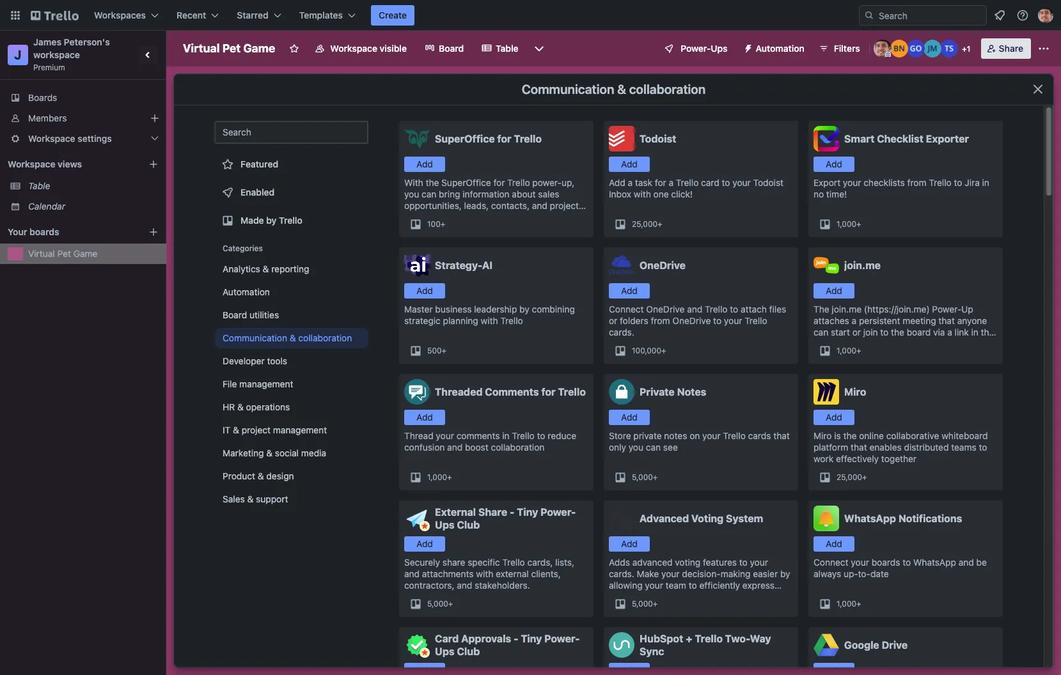 Task type: vqa. For each thing, say whether or not it's contained in the screenshot.
bottom add image
no



Task type: locate. For each thing, give the bounding box(es) containing it.
-
[[510, 507, 515, 518], [514, 633, 519, 645]]

analytics & reporting link
[[215, 259, 368, 280]]

1 vertical spatial onedrive
[[646, 304, 685, 315]]

ups inside button
[[711, 43, 728, 54]]

automation link
[[215, 282, 368, 303]]

you inside with the superoffice for trello power-up, you can bring information about sales opportunities, leads, contacts, and projects to your cards.
[[404, 189, 419, 200]]

1 vertical spatial automation
[[223, 287, 270, 297]]

workspace left views
[[8, 159, 55, 170]]

1 horizontal spatial virtual pet game
[[183, 42, 275, 55]]

add up folders
[[621, 285, 638, 296]]

0 vertical spatial share
[[999, 43, 1024, 54]]

0 horizontal spatial table link
[[28, 180, 159, 193]]

and inside thread your comments in trello to reduce confusion and boost collaboration
[[447, 442, 463, 453]]

5,000 + for private notes
[[632, 473, 658, 482]]

1,000 + for smart checklist exporter
[[837, 219, 862, 229]]

+ for smart checklist exporter
[[857, 219, 862, 229]]

power- inside card approvals - tiny power- ups club
[[545, 633, 580, 645]]

power-ups
[[681, 43, 728, 54]]

+ down effectively
[[862, 473, 867, 482]]

for inside add a task for a trello card to your todoist inbox with one click!
[[655, 177, 666, 188]]

join.me inside the join.me (https://join.me) power-up attaches a persistent meeting that anyone can start or join to the board via a link in the board header.   screenshots
[[832, 304, 862, 315]]

add for external share - tiny power- ups club
[[417, 539, 433, 550]]

0 vertical spatial onedrive
[[640, 260, 686, 271]]

share inside external share - tiny power- ups club
[[478, 507, 507, 518]]

up-
[[844, 569, 858, 580]]

board down start
[[814, 338, 838, 349]]

pet down your boards with 1 items element
[[57, 248, 71, 259]]

add up always
[[826, 539, 842, 550]]

add for advanced voting system
[[621, 539, 638, 550]]

add button up always
[[814, 537, 855, 552]]

table link
[[474, 38, 526, 59], [28, 180, 159, 193]]

1 horizontal spatial virtual
[[183, 42, 220, 55]]

platform
[[814, 442, 849, 453]]

1,000 + down start
[[837, 346, 862, 356]]

the inside "miro is the online collaborative whiteboard platform that enables distributed teams to work effectively together"
[[844, 431, 857, 441]]

game
[[243, 42, 275, 55], [73, 248, 98, 259]]

1 vertical spatial 25,000 +
[[837, 473, 867, 482]]

add for todoist
[[621, 159, 638, 170]]

add for private notes
[[621, 412, 638, 423]]

+ down "persistent"
[[857, 346, 862, 356]]

your inside with the superoffice for trello power-up, you can bring information about sales opportunities, leads, contacts, and projects to your cards.
[[415, 212, 433, 223]]

2 vertical spatial ups
[[435, 646, 455, 658]]

1 vertical spatial superoffice
[[442, 177, 491, 188]]

table link up calendar link on the top left of the page
[[28, 180, 159, 193]]

create
[[379, 10, 407, 20]]

private
[[640, 386, 675, 398]]

from inside export your checklists from trello to jira in no time!
[[908, 177, 927, 188]]

board left utilities
[[223, 310, 247, 321]]

can
[[422, 189, 437, 200], [814, 327, 829, 338], [646, 442, 661, 453]]

virtual pet game inside virtual pet game link
[[28, 248, 98, 259]]

share inside button
[[999, 43, 1024, 54]]

hubspot
[[640, 633, 683, 645]]

join.me up attaches
[[832, 304, 862, 315]]

trello inside add a task for a trello card to your todoist inbox with one click!
[[676, 177, 699, 188]]

recent button
[[169, 5, 227, 26]]

your boards with 1 items element
[[8, 225, 129, 240]]

2 vertical spatial onedrive
[[673, 315, 711, 326]]

your inside add a task for a trello card to your todoist inbox with one click!
[[733, 177, 751, 188]]

+ up private
[[661, 346, 666, 356]]

add button up the
[[814, 283, 855, 299]]

onedrive
[[640, 260, 686, 271], [646, 304, 685, 315], [673, 315, 711, 326]]

5,000 + down the private
[[632, 473, 658, 482]]

0 horizontal spatial that
[[774, 431, 790, 441]]

miro inside "miro is the online collaborative whiteboard platform that enables distributed teams to work effectively together"
[[814, 431, 832, 441]]

exporter
[[926, 133, 969, 145]]

0 horizontal spatial james peterson (jamespeterson93) image
[[874, 40, 892, 58]]

+ down one
[[658, 219, 663, 229]]

&
[[617, 82, 626, 97], [263, 264, 269, 274], [290, 333, 296, 344], [237, 402, 244, 413], [233, 425, 239, 436], [266, 448, 273, 459], [258, 471, 264, 482], [247, 494, 254, 505]]

1 horizontal spatial pet
[[222, 42, 241, 55]]

0 horizontal spatial table
[[28, 180, 50, 191]]

your right card
[[733, 177, 751, 188]]

from right folders
[[651, 315, 670, 326]]

marketing & social media link
[[215, 443, 368, 464]]

your right on on the bottom right of the page
[[703, 431, 721, 441]]

1 vertical spatial you
[[629, 442, 644, 453]]

your
[[733, 177, 751, 188], [843, 177, 861, 188], [415, 212, 433, 223], [724, 315, 742, 326], [436, 431, 454, 441], [703, 431, 721, 441], [750, 557, 768, 568], [851, 557, 869, 568], [662, 569, 680, 580], [645, 580, 663, 591]]

product & design link
[[215, 466, 368, 487]]

whatsapp
[[844, 513, 896, 525], [914, 557, 956, 568]]

0 horizontal spatial share
[[478, 507, 507, 518]]

1 horizontal spatial you
[[629, 442, 644, 453]]

can inside the join.me (https://join.me) power-up attaches a persistent meeting that anyone can start or join to the board via a link in the board header.   screenshots
[[814, 327, 829, 338]]

or up header.
[[853, 327, 861, 338]]

1 vertical spatial that
[[774, 431, 790, 441]]

comments
[[457, 431, 500, 441]]

0 horizontal spatial collaboration
[[298, 333, 352, 344]]

add board image
[[148, 227, 159, 237]]

add button for onedrive
[[609, 283, 650, 299]]

trello left 'cards'
[[723, 431, 746, 441]]

lists,
[[555, 557, 575, 568]]

master business leadership by combining strategic planning with trello
[[404, 304, 575, 326]]

todoist right card
[[753, 177, 784, 188]]

& for sales & support link
[[247, 494, 254, 505]]

can down the private
[[646, 442, 661, 453]]

club inside external share - tiny power- ups club
[[457, 519, 480, 531]]

0 vertical spatial from
[[908, 177, 927, 188]]

your down "attach"
[[724, 315, 742, 326]]

leadership
[[474, 304, 517, 315]]

1 vertical spatial communication
[[223, 333, 287, 344]]

+ down opportunities,
[[441, 219, 445, 229]]

club down approvals
[[457, 646, 480, 658]]

in down the anyone
[[971, 327, 979, 338]]

+ for private notes
[[653, 473, 658, 482]]

join
[[864, 327, 878, 338]]

can up opportunities,
[[422, 189, 437, 200]]

0 vertical spatial that
[[939, 315, 955, 326]]

automation button
[[738, 38, 812, 59]]

1 vertical spatial or
[[853, 327, 861, 338]]

private
[[634, 431, 662, 441]]

1 horizontal spatial can
[[646, 442, 661, 453]]

and left "boost"
[[447, 442, 463, 453]]

1 vertical spatial board
[[814, 338, 838, 349]]

1,000 + for threaded comments for trello
[[427, 473, 452, 482]]

add button for miro
[[814, 410, 855, 425]]

0 horizontal spatial from
[[651, 315, 670, 326]]

connect your boards to whatsapp and be always up-to-date
[[814, 557, 987, 580]]

peterson's
[[64, 36, 110, 47]]

0 vertical spatial you
[[404, 189, 419, 200]]

trello inside master business leadership by combining strategic planning with trello
[[500, 315, 523, 326]]

that inside store private notes on your trello cards that only you can see
[[774, 431, 790, 441]]

1 horizontal spatial automation
[[756, 43, 805, 54]]

workspace inside button
[[330, 43, 377, 54]]

smart
[[844, 133, 875, 145]]

0 notifications image
[[992, 8, 1008, 23]]

board inside board utilities link
[[223, 310, 247, 321]]

by
[[266, 215, 277, 226], [520, 304, 530, 315], [780, 569, 790, 580]]

0 horizontal spatial board
[[223, 310, 247, 321]]

0 horizontal spatial virtual
[[28, 248, 55, 259]]

+ down export your checklists from trello to jira in no time!
[[857, 219, 862, 229]]

trello left reduce
[[512, 431, 535, 441]]

trello inside store private notes on your trello cards that only you can see
[[723, 431, 746, 441]]

the up screenshots
[[891, 327, 905, 338]]

0 horizontal spatial 25,000
[[632, 219, 658, 229]]

in inside thread your comments in trello to reduce confusion and boost collaboration
[[502, 431, 510, 441]]

tara schultz (taraschultz7) image
[[940, 40, 958, 58]]

product
[[223, 471, 255, 482]]

you down with
[[404, 189, 419, 200]]

business
[[435, 304, 472, 315]]

0 vertical spatial club
[[457, 519, 480, 531]]

0 vertical spatial workspace
[[330, 43, 377, 54]]

add up is
[[826, 412, 842, 423]]

1,000 + for join.me
[[837, 346, 862, 356]]

your up time!
[[843, 177, 861, 188]]

add button for smart checklist exporter
[[814, 157, 855, 172]]

to inside export your checklists from trello to jira in no time!
[[954, 177, 963, 188]]

1 horizontal spatial miro
[[844, 386, 867, 398]]

1,000 down start
[[837, 346, 857, 356]]

1 vertical spatial with
[[481, 315, 498, 326]]

table link left customize views icon
[[474, 38, 526, 59]]

board inside board link
[[439, 43, 464, 54]]

effectively
[[836, 454, 879, 464]]

1,000 for whatsapp notifications
[[837, 599, 857, 609]]

2 horizontal spatial that
[[939, 315, 955, 326]]

2 vertical spatial by
[[780, 569, 790, 580]]

and inside connect onedrive and trello to attach files or folders from onedrive to your trello cards.
[[687, 304, 703, 315]]

add for join.me
[[826, 285, 842, 296]]

share
[[999, 43, 1024, 54], [478, 507, 507, 518]]

by inside "adds advanced voting features to your cards. make your decision-making easier by allowing your team to efficiently express their opinions!"
[[780, 569, 790, 580]]

2 vertical spatial with
[[476, 569, 493, 580]]

automation left filters button
[[756, 43, 805, 54]]

trello up about
[[507, 177, 530, 188]]

1 vertical spatial can
[[814, 327, 829, 338]]

1 horizontal spatial board
[[439, 43, 464, 54]]

ups inside external share - tiny power- ups club
[[435, 519, 455, 531]]

external
[[435, 507, 476, 518]]

1 vertical spatial connect
[[814, 557, 849, 568]]

boards
[[29, 226, 59, 237], [872, 557, 900, 568]]

board for board utilities
[[223, 310, 247, 321]]

attach
[[741, 304, 767, 315]]

1 horizontal spatial whatsapp
[[914, 557, 956, 568]]

+ for external share - tiny power- ups club
[[448, 599, 453, 609]]

0 horizontal spatial by
[[266, 215, 277, 226]]

ups inside card approvals - tiny power- ups club
[[435, 646, 455, 658]]

cards. inside connect onedrive and trello to attach files or folders from onedrive to your trello cards.
[[609, 327, 635, 338]]

operations
[[246, 402, 290, 413]]

add up master
[[417, 285, 433, 296]]

1 horizontal spatial from
[[908, 177, 927, 188]]

2 vertical spatial workspace
[[8, 159, 55, 170]]

1 vertical spatial cards.
[[609, 327, 635, 338]]

the right with
[[426, 177, 439, 188]]

1 vertical spatial share
[[478, 507, 507, 518]]

add button for todoist
[[609, 157, 650, 172]]

way
[[750, 633, 771, 645]]

back to home image
[[31, 5, 79, 26]]

add for smart checklist exporter
[[826, 159, 842, 170]]

add button up folders
[[609, 283, 650, 299]]

0 vertical spatial pet
[[222, 42, 241, 55]]

store
[[609, 431, 631, 441]]

workspace navigation collapse icon image
[[139, 46, 157, 64]]

ups left sm image
[[711, 43, 728, 54]]

0 vertical spatial virtual pet game
[[183, 42, 275, 55]]

add a task for a trello card to your todoist inbox with one click!
[[609, 177, 784, 200]]

add up inbox
[[609, 177, 626, 188]]

j link
[[8, 45, 28, 65]]

1 vertical spatial join.me
[[832, 304, 862, 315]]

1 horizontal spatial james peterson (jamespeterson93) image
[[1038, 8, 1054, 23]]

collaboration inside thread your comments in trello to reduce confusion and boost collaboration
[[491, 442, 545, 453]]

0 vertical spatial superoffice
[[435, 133, 495, 145]]

0 horizontal spatial whatsapp
[[844, 513, 896, 525]]

todoist inside add a task for a trello card to your todoist inbox with one click!
[[753, 177, 784, 188]]

0 vertical spatial cards.
[[436, 212, 461, 223]]

0 vertical spatial whatsapp
[[844, 513, 896, 525]]

clients,
[[531, 569, 561, 580]]

0 vertical spatial 25,000 +
[[632, 219, 663, 229]]

analytics
[[223, 264, 260, 274]]

500 +
[[427, 346, 447, 356]]

join.me up (https://join.me)
[[844, 260, 881, 271]]

0 vertical spatial communication & collaboration
[[522, 82, 706, 97]]

0 vertical spatial miro
[[844, 386, 867, 398]]

0 horizontal spatial you
[[404, 189, 419, 200]]

add button for strategy-ai
[[404, 283, 445, 299]]

1 club from the top
[[457, 519, 480, 531]]

1 vertical spatial game
[[73, 248, 98, 259]]

hubspot + trello two-way sync
[[640, 633, 771, 658]]

views
[[58, 159, 82, 170]]

0 vertical spatial ups
[[711, 43, 728, 54]]

virtual inside text field
[[183, 42, 220, 55]]

0 vertical spatial tiny
[[517, 507, 538, 518]]

communication down customize views icon
[[522, 82, 614, 97]]

the down the anyone
[[981, 327, 995, 338]]

club for card
[[457, 646, 480, 658]]

trello
[[514, 133, 542, 145], [507, 177, 530, 188], [676, 177, 699, 188], [929, 177, 952, 188], [279, 215, 302, 226], [705, 304, 728, 315], [500, 315, 523, 326], [745, 315, 767, 326], [558, 386, 586, 398], [512, 431, 535, 441], [723, 431, 746, 441], [502, 557, 525, 568], [695, 633, 723, 645]]

workspace inside popup button
[[28, 133, 75, 144]]

100
[[427, 219, 441, 229]]

add button up store
[[609, 410, 650, 425]]

0 vertical spatial board
[[907, 327, 931, 338]]

utilities
[[249, 310, 279, 321]]

private notes
[[640, 386, 707, 398]]

tiny inside external share - tiny power- ups club
[[517, 507, 538, 518]]

trello down leadership
[[500, 315, 523, 326]]

0 vertical spatial 25,000
[[632, 219, 658, 229]]

board
[[439, 43, 464, 54], [223, 310, 247, 321]]

1 horizontal spatial todoist
[[753, 177, 784, 188]]

virtual pet game inside virtual pet game text field
[[183, 42, 275, 55]]

1 vertical spatial management
[[273, 425, 327, 436]]

connect up always
[[814, 557, 849, 568]]

advanced
[[633, 557, 673, 568]]

1 vertical spatial pet
[[57, 248, 71, 259]]

file management link
[[215, 374, 368, 395]]

and left be
[[959, 557, 974, 568]]

+ down planning
[[442, 346, 447, 356]]

in inside the join.me (https://join.me) power-up attaches a persistent meeting that anyone can start or join to the board via a link in the board header.   screenshots
[[971, 327, 979, 338]]

- inside external share - tiny power- ups club
[[510, 507, 515, 518]]

1 horizontal spatial or
[[853, 327, 861, 338]]

trello up click!
[[676, 177, 699, 188]]

0 vertical spatial todoist
[[640, 133, 676, 145]]

board
[[907, 327, 931, 338], [814, 338, 838, 349]]

gary orlando (garyorlando) image
[[907, 40, 925, 58]]

attaches
[[814, 315, 849, 326]]

0 vertical spatial -
[[510, 507, 515, 518]]

it
[[223, 425, 231, 436]]

via
[[933, 327, 945, 338]]

that for private notes
[[774, 431, 790, 441]]

tiny inside card approvals - tiny power- ups club
[[521, 633, 542, 645]]

0 horizontal spatial board
[[814, 338, 838, 349]]

communication up developer tools
[[223, 333, 287, 344]]

+ down to-
[[857, 599, 862, 609]]

100 +
[[427, 219, 445, 229]]

easier
[[753, 569, 778, 580]]

workspace for workspace settings
[[28, 133, 75, 144]]

card
[[435, 633, 459, 645]]

1 horizontal spatial that
[[851, 442, 867, 453]]

- inside card approvals - tiny power- ups club
[[514, 633, 519, 645]]

0 vertical spatial automation
[[756, 43, 805, 54]]

0 vertical spatial in
[[982, 177, 990, 188]]

cards. inside with the superoffice for trello power-up, you can bring information about sales opportunities, leads, contacts, and projects to your cards.
[[436, 212, 461, 223]]

add up 'securely'
[[417, 539, 433, 550]]

0 vertical spatial connect
[[609, 304, 644, 315]]

cards. down folders
[[609, 327, 635, 338]]

sales
[[538, 189, 559, 200]]

add button up export
[[814, 157, 855, 172]]

0 horizontal spatial communication & collaboration
[[223, 333, 352, 344]]

power- inside external share - tiny power- ups club
[[541, 507, 576, 518]]

primary element
[[0, 0, 1061, 31]]

james peterson (jamespeterson93) image
[[1038, 8, 1054, 23], [874, 40, 892, 58]]

your up to-
[[851, 557, 869, 568]]

tiny for share
[[517, 507, 538, 518]]

trello inside hubspot + trello two-way sync
[[695, 633, 723, 645]]

board right visible
[[439, 43, 464, 54]]

that inside "miro is the online collaborative whiteboard platform that enables distributed teams to work effectively together"
[[851, 442, 867, 453]]

and down 'securely'
[[404, 569, 420, 580]]

sync
[[640, 646, 664, 658]]

create a view image
[[148, 159, 159, 170]]

members
[[28, 113, 67, 123]]

automation inside button
[[756, 43, 805, 54]]

1 horizontal spatial boards
[[872, 557, 900, 568]]

connect inside connect your boards to whatsapp and be always up-to-date
[[814, 557, 849, 568]]

club inside card approvals - tiny power- ups club
[[457, 646, 480, 658]]

connect up folders
[[609, 304, 644, 315]]

1,000 + down up-
[[837, 599, 862, 609]]

thread your comments in trello to reduce confusion and boost collaboration
[[404, 431, 577, 453]]

by right made at the left top
[[266, 215, 277, 226]]

1 vertical spatial whatsapp
[[914, 557, 956, 568]]

0 horizontal spatial game
[[73, 248, 98, 259]]

5,000 down the private
[[632, 473, 653, 482]]

your inside export your checklists from trello to jira in no time!
[[843, 177, 861, 188]]

by inside master business leadership by combining strategic planning with trello
[[520, 304, 530, 315]]

5,000 + down allowing at bottom
[[632, 599, 658, 609]]

& for product & design link
[[258, 471, 264, 482]]

store private notes on your trello cards that only you can see
[[609, 431, 790, 453]]

25,000 + for todoist
[[632, 219, 663, 229]]

management up operations
[[239, 379, 293, 390]]

1 horizontal spatial table link
[[474, 38, 526, 59]]

share
[[443, 557, 465, 568]]

notes
[[664, 431, 687, 441]]

your down opportunities,
[[415, 212, 433, 223]]

1 horizontal spatial board
[[907, 327, 931, 338]]

+
[[962, 44, 967, 54], [441, 219, 445, 229], [658, 219, 663, 229], [857, 219, 862, 229], [442, 346, 447, 356], [661, 346, 666, 356], [857, 346, 862, 356], [447, 473, 452, 482], [653, 473, 658, 482], [862, 473, 867, 482], [448, 599, 453, 609], [653, 599, 658, 609], [857, 599, 862, 609], [686, 633, 693, 645]]

0 vertical spatial with
[[634, 189, 651, 200]]

Search text field
[[215, 121, 368, 144]]

add button up master
[[404, 283, 445, 299]]

1 horizontal spatial share
[[999, 43, 1024, 54]]

that right 'cards'
[[774, 431, 790, 441]]

add up task
[[621, 159, 638, 170]]

workspace for workspace views
[[8, 159, 55, 170]]

add button up is
[[814, 410, 855, 425]]

1,000 down up-
[[837, 599, 857, 609]]

with
[[404, 177, 423, 188]]

+ down make
[[653, 599, 658, 609]]

1 horizontal spatial game
[[243, 42, 275, 55]]

management down "hr & operations" link
[[273, 425, 327, 436]]

1 vertical spatial club
[[457, 646, 480, 658]]

you down the private
[[629, 442, 644, 453]]

2 horizontal spatial can
[[814, 327, 829, 338]]

that for miro
[[851, 442, 867, 453]]

power- inside the join.me (https://join.me) power-up attaches a persistent meeting that anyone can start or join to the board via a link in the board header.   screenshots
[[932, 304, 962, 315]]

connect inside connect onedrive and trello to attach files or folders from onedrive to your trello cards.
[[609, 304, 644, 315]]

table up calendar
[[28, 180, 50, 191]]

connect
[[609, 304, 644, 315], [814, 557, 849, 568]]

2 horizontal spatial by
[[780, 569, 790, 580]]

1,000 + for whatsapp notifications
[[837, 599, 862, 609]]

add up thread
[[417, 412, 433, 423]]

miro up platform
[[814, 431, 832, 441]]

& for marketing & social media link
[[266, 448, 273, 459]]

virtual pet game down your boards with 1 items element
[[28, 248, 98, 259]]

25,000 + for miro
[[837, 473, 867, 482]]

share left 'show menu' icon
[[999, 43, 1024, 54]]

2 club from the top
[[457, 646, 480, 658]]

5,000 + for external share - tiny power- ups club
[[427, 599, 453, 609]]

james peterson's workspace link
[[33, 36, 112, 60]]

virtual pet game link
[[28, 248, 159, 260]]

opinions!
[[630, 592, 668, 603]]

the
[[426, 177, 439, 188], [891, 327, 905, 338], [981, 327, 995, 338], [844, 431, 857, 441]]

add up with
[[417, 159, 433, 170]]

your up confusion
[[436, 431, 454, 441]]

leads,
[[464, 200, 489, 211]]

allowing
[[609, 580, 643, 591]]

25,000 + down one
[[632, 219, 663, 229]]

1 horizontal spatial 25,000 +
[[837, 473, 867, 482]]

projects
[[550, 200, 584, 211]]

james peterson (jamespeterson93) image left gary orlando (garyorlando) icon at the top of page
[[874, 40, 892, 58]]

trello up reduce
[[558, 386, 586, 398]]

+ inside hubspot + trello two-way sync
[[686, 633, 693, 645]]

virtual pet game down the starred
[[183, 42, 275, 55]]

1 horizontal spatial 25,000
[[837, 473, 862, 482]]

1 vertical spatial todoist
[[753, 177, 784, 188]]

25,000 for todoist
[[632, 219, 658, 229]]

can inside store private notes on your trello cards that only you can see
[[646, 442, 661, 453]]

with down leadership
[[481, 315, 498, 326]]

ups
[[711, 43, 728, 54], [435, 519, 455, 531], [435, 646, 455, 658]]

+ for join.me
[[857, 346, 862, 356]]

todoist up task
[[640, 133, 676, 145]]

trello left jira
[[929, 177, 952, 188]]

specific
[[468, 557, 500, 568]]

- for share
[[510, 507, 515, 518]]

1,000 + down confusion
[[427, 473, 452, 482]]

1 vertical spatial in
[[971, 327, 979, 338]]

100,000 +
[[632, 346, 666, 356]]

0 horizontal spatial or
[[609, 315, 618, 326]]

miro for miro is the online collaborative whiteboard platform that enables distributed teams to work effectively together
[[814, 431, 832, 441]]



Task type: describe. For each thing, give the bounding box(es) containing it.
confusion
[[404, 442, 445, 453]]

stakeholders.
[[475, 580, 530, 591]]

members link
[[0, 108, 166, 129]]

export
[[814, 177, 841, 188]]

trello inside securely share specific trello cards, lists, and attachments with external clients, contractors, and stakeholders.
[[502, 557, 525, 568]]

25,000 for miro
[[837, 473, 862, 482]]

and inside with the superoffice for trello power-up, you can bring information about sales opportunities, leads, contacts, and projects to your cards.
[[532, 200, 548, 211]]

their
[[609, 592, 628, 603]]

superoffice for trello
[[435, 133, 542, 145]]

workspace for workspace visible
[[330, 43, 377, 54]]

your inside connect your boards to whatsapp and be always up-to-date
[[851, 557, 869, 568]]

add button for external share - tiny power- ups club
[[404, 537, 445, 552]]

board utilities
[[223, 310, 279, 321]]

workspace settings
[[28, 133, 112, 144]]

making
[[721, 569, 751, 580]]

+ for advanced voting system
[[653, 599, 658, 609]]

+ for whatsapp notifications
[[857, 599, 862, 609]]

1 vertical spatial virtual
[[28, 248, 55, 259]]

bring
[[439, 189, 460, 200]]

add for miro
[[826, 412, 842, 423]]

add for superoffice for trello
[[417, 159, 433, 170]]

social
[[275, 448, 299, 459]]

to inside thread your comments in trello to reduce confusion and boost collaboration
[[537, 431, 545, 441]]

superoffice inside with the superoffice for trello power-up, you can bring information about sales opportunities, leads, contacts, and projects to your cards.
[[442, 177, 491, 188]]

1,000 for threaded comments for trello
[[427, 473, 447, 482]]

+ for superoffice for trello
[[441, 219, 445, 229]]

marketing
[[223, 448, 264, 459]]

make
[[637, 569, 659, 580]]

& for communication & collaboration link
[[290, 333, 296, 344]]

Board name text field
[[177, 38, 282, 59]]

customize views image
[[533, 42, 545, 55]]

to inside add a task for a trello card to your todoist inbox with one click!
[[722, 177, 730, 188]]

board for board
[[439, 43, 464, 54]]

to inside connect your boards to whatsapp and be always up-to-date
[[903, 557, 911, 568]]

the inside with the superoffice for trello power-up, you can bring information about sales opportunities, leads, contacts, and projects to your cards.
[[426, 177, 439, 188]]

trello down enabled link
[[279, 215, 302, 226]]

power-
[[533, 177, 562, 188]]

trello up power-
[[514, 133, 542, 145]]

to inside the join.me (https://join.me) power-up attaches a persistent meeting that anyone can start or join to the board via a link in the board header.   screenshots
[[881, 327, 889, 338]]

create button
[[371, 5, 415, 26]]

teams
[[951, 442, 977, 453]]

+ for threaded comments for trello
[[447, 473, 452, 482]]

0 vertical spatial table link
[[474, 38, 526, 59]]

5,000 for external share - tiny power- ups club
[[427, 599, 448, 609]]

add button for whatsapp notifications
[[814, 537, 855, 552]]

your up team
[[662, 569, 680, 580]]

trello inside thread your comments in trello to reduce confusion and boost collaboration
[[512, 431, 535, 441]]

your inside thread your comments in trello to reduce confusion and boost collaboration
[[436, 431, 454, 441]]

ups for external share - tiny power- ups club
[[435, 519, 455, 531]]

can inside with the superoffice for trello power-up, you can bring information about sales opportunities, leads, contacts, and projects to your cards.
[[422, 189, 437, 200]]

Search field
[[875, 6, 987, 25]]

add for strategy-ai
[[417, 285, 433, 296]]

featured
[[241, 159, 278, 170]]

on
[[690, 431, 700, 441]]

analytics & reporting
[[223, 264, 309, 274]]

time!
[[827, 189, 847, 200]]

with inside add a task for a trello card to your todoist inbox with one click!
[[634, 189, 651, 200]]

starred button
[[229, 5, 289, 26]]

marketing & social media
[[223, 448, 326, 459]]

0 vertical spatial collaboration
[[629, 82, 706, 97]]

hr
[[223, 402, 235, 413]]

+ for strategy-ai
[[442, 346, 447, 356]]

calendar
[[28, 201, 65, 212]]

enables
[[870, 442, 902, 453]]

project
[[242, 425, 271, 436]]

your up opinions!
[[645, 580, 663, 591]]

in inside export your checklists from trello to jira in no time!
[[982, 177, 990, 188]]

cards. inside "adds advanced voting features to your cards. make your decision-making easier by allowing your team to efficiently express their opinions!"
[[609, 569, 635, 580]]

threaded comments for trello
[[435, 386, 586, 398]]

communication & collaboration link
[[215, 328, 368, 349]]

jeremy miller (jeremymiller198) image
[[924, 40, 942, 58]]

0 horizontal spatial todoist
[[640, 133, 676, 145]]

0 horizontal spatial pet
[[57, 248, 71, 259]]

star or unstar board image
[[289, 44, 300, 54]]

a right attaches
[[852, 315, 857, 326]]

your up the easier
[[750, 557, 768, 568]]

design
[[266, 471, 294, 482]]

add inside add a task for a trello card to your todoist inbox with one click!
[[609, 177, 626, 188]]

1 horizontal spatial communication
[[522, 82, 614, 97]]

add button for private notes
[[609, 410, 650, 425]]

5,000 for private notes
[[632, 473, 653, 482]]

or inside connect onedrive and trello to attach files or folders from onedrive to your trello cards.
[[609, 315, 618, 326]]

boards inside connect your boards to whatsapp and be always up-to-date
[[872, 557, 900, 568]]

add button for join.me
[[814, 283, 855, 299]]

online
[[859, 431, 884, 441]]

a right the 'via'
[[948, 327, 952, 338]]

+ for onedrive
[[661, 346, 666, 356]]

workspace settings button
[[0, 129, 166, 149]]

developer
[[223, 356, 265, 367]]

and down attachments
[[457, 580, 472, 591]]

search image
[[864, 10, 875, 20]]

this member is an admin of this board. image
[[885, 52, 891, 58]]

add for whatsapp notifications
[[826, 539, 842, 550]]

1,000 for join.me
[[837, 346, 857, 356]]

enabled
[[241, 187, 275, 198]]

ups for card approvals - tiny power- ups club
[[435, 646, 455, 658]]

ben nelson (bennelson96) image
[[890, 40, 908, 58]]

0 vertical spatial by
[[266, 215, 277, 226]]

a up one
[[669, 177, 674, 188]]

1 vertical spatial james peterson (jamespeterson93) image
[[874, 40, 892, 58]]

meeting
[[903, 315, 936, 326]]

- for approvals
[[514, 633, 519, 645]]

add button for superoffice for trello
[[404, 157, 445, 172]]

0 vertical spatial join.me
[[844, 260, 881, 271]]

folders
[[620, 315, 649, 326]]

one
[[654, 189, 669, 200]]

1 vertical spatial collaboration
[[298, 333, 352, 344]]

trello down "attach"
[[745, 315, 767, 326]]

connect for whatsapp notifications
[[814, 557, 849, 568]]

5,000 for advanced voting system
[[632, 599, 653, 609]]

up
[[962, 304, 974, 315]]

starred
[[237, 10, 269, 20]]

add button for threaded comments for trello
[[404, 410, 445, 425]]

you inside store private notes on your trello cards that only you can see
[[629, 442, 644, 453]]

date
[[871, 569, 889, 580]]

add for threaded comments for trello
[[417, 412, 433, 423]]

header.
[[840, 338, 871, 349]]

two-
[[725, 633, 750, 645]]

is
[[834, 431, 841, 441]]

always
[[814, 569, 841, 580]]

and inside connect your boards to whatsapp and be always up-to-date
[[959, 557, 974, 568]]

miro for miro
[[844, 386, 867, 398]]

trello left "attach"
[[705, 304, 728, 315]]

trello inside export your checklists from trello to jira in no time!
[[929, 177, 952, 188]]

workspaces button
[[86, 5, 166, 26]]

1 vertical spatial table
[[28, 180, 50, 191]]

made
[[241, 215, 264, 226]]

to inside "miro is the online collaborative whiteboard platform that enables distributed teams to work effectively together"
[[979, 442, 987, 453]]

1 vertical spatial table link
[[28, 180, 159, 193]]

tiny for approvals
[[521, 633, 542, 645]]

(https://join.me)
[[864, 304, 930, 315]]

from inside connect onedrive and trello to attach files or folders from onedrive to your trello cards.
[[651, 315, 670, 326]]

1
[[967, 44, 971, 54]]

open information menu image
[[1017, 9, 1029, 22]]

pet inside text field
[[222, 42, 241, 55]]

strategy-ai
[[435, 260, 493, 271]]

your inside connect onedrive and trello to attach files or folders from onedrive to your trello cards.
[[724, 315, 742, 326]]

1 horizontal spatial table
[[496, 43, 519, 54]]

start
[[831, 327, 850, 338]]

with inside master business leadership by combining strategic planning with trello
[[481, 315, 498, 326]]

hr & operations link
[[215, 397, 368, 418]]

miro is the online collaborative whiteboard platform that enables distributed teams to work effectively together
[[814, 431, 988, 464]]

your inside store private notes on your trello cards that only you can see
[[703, 431, 721, 441]]

task
[[635, 177, 653, 188]]

5,000 + for advanced voting system
[[632, 599, 658, 609]]

features
[[703, 557, 737, 568]]

0 vertical spatial management
[[239, 379, 293, 390]]

& for "it & project management" link
[[233, 425, 239, 436]]

0 vertical spatial james peterson (jamespeterson93) image
[[1038, 8, 1054, 23]]

1 vertical spatial communication & collaboration
[[223, 333, 352, 344]]

inbox
[[609, 189, 631, 200]]

club for external
[[457, 519, 480, 531]]

hr & operations
[[223, 402, 290, 413]]

file management
[[223, 379, 293, 390]]

anyone
[[958, 315, 987, 326]]

click!
[[671, 189, 693, 200]]

external
[[496, 569, 529, 580]]

trello inside with the superoffice for trello power-up, you can bring information about sales opportunities, leads, contacts, and projects to your cards.
[[507, 177, 530, 188]]

tools
[[267, 356, 287, 367]]

approvals
[[461, 633, 511, 645]]

card
[[701, 177, 720, 188]]

+ right tara schultz (taraschultz7) icon
[[962, 44, 967, 54]]

+ for todoist
[[658, 219, 663, 229]]

it & project management
[[223, 425, 327, 436]]

master
[[404, 304, 433, 315]]

500
[[427, 346, 442, 356]]

1 horizontal spatial communication & collaboration
[[522, 82, 706, 97]]

& for "hr & operations" link
[[237, 402, 244, 413]]

add button for advanced voting system
[[609, 537, 650, 552]]

add for onedrive
[[621, 285, 638, 296]]

0 vertical spatial boards
[[29, 226, 59, 237]]

connect onedrive and trello to attach files or folders from onedrive to your trello cards.
[[609, 304, 786, 338]]

+ for miro
[[862, 473, 867, 482]]

whatsapp inside connect your boards to whatsapp and be always up-to-date
[[914, 557, 956, 568]]

files
[[769, 304, 786, 315]]

thread
[[404, 431, 434, 441]]

sales
[[223, 494, 245, 505]]

workspace views
[[8, 159, 82, 170]]

link
[[955, 327, 969, 338]]

a left task
[[628, 177, 633, 188]]

with inside securely share specific trello cards, lists, and attachments with external clients, contractors, and stakeholders.
[[476, 569, 493, 580]]

screenshots
[[873, 338, 925, 349]]

voting
[[692, 513, 724, 525]]

or inside the join.me (https://join.me) power-up attaches a persistent meeting that anyone can start or join to the board via a link in the board header.   screenshots
[[853, 327, 861, 338]]

power- inside button
[[681, 43, 711, 54]]

power-ups button
[[655, 38, 735, 59]]

show menu image
[[1038, 42, 1050, 55]]

workspace visible
[[330, 43, 407, 54]]

notifications
[[899, 513, 962, 525]]

contacts,
[[491, 200, 530, 211]]

developer tools
[[223, 356, 287, 367]]

sales & support link
[[215, 489, 368, 510]]

sm image
[[738, 38, 756, 56]]

together
[[882, 454, 917, 464]]

to inside with the superoffice for trello power-up, you can bring information about sales opportunities, leads, contacts, and projects to your cards.
[[404, 212, 413, 223]]

that inside the join.me (https://join.me) power-up attaches a persistent meeting that anyone can start or join to the board via a link in the board header.   screenshots
[[939, 315, 955, 326]]

made by trello link
[[215, 208, 368, 234]]

for inside with the superoffice for trello power-up, you can bring information about sales opportunities, leads, contacts, and projects to your cards.
[[494, 177, 505, 188]]

team
[[666, 580, 686, 591]]

& for analytics & reporting link
[[263, 264, 269, 274]]

be
[[977, 557, 987, 568]]

game inside text field
[[243, 42, 275, 55]]

0 horizontal spatial communication
[[223, 333, 287, 344]]

1,000 for smart checklist exporter
[[837, 219, 857, 229]]

connect for onedrive
[[609, 304, 644, 315]]



